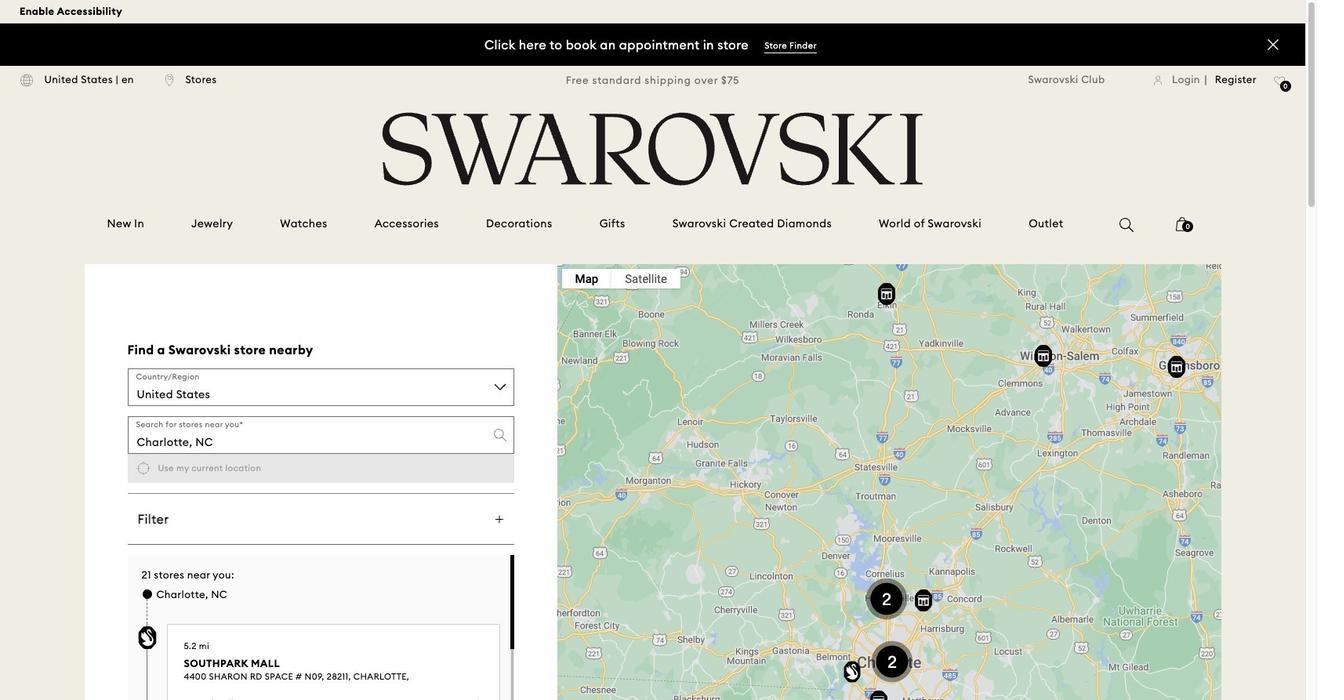 Task type: vqa. For each thing, say whether or not it's contained in the screenshot.
Arrow Icon
yes



Task type: describe. For each thing, give the bounding box(es) containing it.
left-wishlist image image
[[1274, 76, 1286, 86]]

my location image
[[136, 461, 151, 476]]

left-locator image image
[[165, 73, 174, 87]]

search image image
[[1120, 218, 1134, 232]]

swan image
[[138, 627, 156, 649]]

1 vertical spatial 2 image
[[865, 634, 920, 689]]

Country/Region text field
[[127, 369, 514, 406]]

left login image
[[1154, 75, 1162, 85]]

0 vertical spatial 2 image
[[859, 572, 914, 626]]



Task type: locate. For each thing, give the bounding box(es) containing it.
2 image
[[859, 572, 914, 626], [865, 634, 920, 689]]

cart-mobile image image
[[1176, 217, 1189, 231]]

swarovski image
[[377, 112, 928, 186]]

map region
[[483, 180, 1286, 700]]

country-selector image image
[[20, 73, 33, 87]]

menu bar
[[562, 269, 680, 289]]

region
[[127, 544, 514, 545]]

Search for stores near you* text field
[[127, 417, 514, 454]]

arrow icon image
[[495, 515, 504, 524]]



